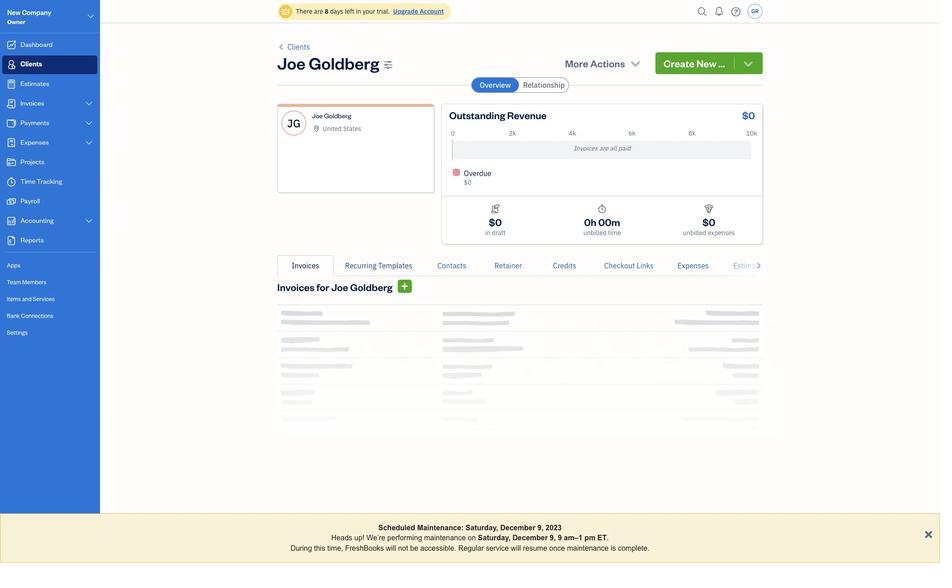 Task type: vqa. For each thing, say whether or not it's contained in the screenshot.
to
no



Task type: locate. For each thing, give the bounding box(es) containing it.
clients
[[288, 42, 310, 51], [20, 60, 42, 68]]

1 will from the left
[[386, 544, 396, 552]]

accessible.
[[421, 544, 457, 552]]

4 chevron large down image from the top
[[85, 217, 93, 225]]

chevrondown image for more actions
[[630, 57, 642, 70]]

2 horizontal spatial joe
[[331, 281, 348, 293]]

chevrondown image right …
[[743, 57, 755, 70]]

overdue $0
[[464, 169, 492, 187]]

1 vertical spatial joe goldberg
[[312, 111, 351, 120]]

0 horizontal spatial clients
[[20, 60, 42, 68]]

8k
[[689, 129, 696, 137]]

1 chevron large down image from the top
[[85, 100, 93, 107]]

0 vertical spatial expenses
[[20, 138, 49, 146]]

time tracking link
[[2, 173, 97, 192]]

1 vertical spatial expenses
[[678, 261, 709, 270]]

0 vertical spatial estimates
[[20, 79, 49, 88]]

1 chevrondown image from the left
[[630, 57, 642, 70]]

payroll
[[20, 197, 40, 205]]

chart image
[[6, 217, 17, 226]]

search image
[[696, 5, 710, 18]]

expenses down $0 unbilled expenses
[[678, 261, 709, 270]]

accounting
[[20, 216, 54, 225]]

draft
[[492, 229, 506, 237]]

estimates link
[[2, 75, 97, 94], [722, 255, 778, 276]]

in
[[356, 7, 361, 15], [486, 229, 491, 237]]

estimates link down the clients link
[[2, 75, 97, 94]]

in inside $0 in draft
[[486, 229, 491, 237]]

1 horizontal spatial in
[[486, 229, 491, 237]]

gr
[[752, 8, 759, 15]]

crown image
[[281, 7, 291, 16]]

1 vertical spatial new
[[697, 57, 717, 70]]

more actions
[[565, 57, 625, 70]]

left
[[345, 7, 355, 15]]

0 horizontal spatial new
[[7, 8, 21, 17]]

expenses link up projects link
[[2, 134, 97, 152]]

0 horizontal spatial will
[[386, 544, 396, 552]]

invoices for joe goldberg
[[277, 281, 393, 293]]

2 unbilled from the left
[[684, 229, 707, 237]]

× dialog
[[0, 514, 941, 563]]

in right left
[[356, 7, 361, 15]]

0 horizontal spatial are
[[314, 7, 323, 15]]

settings
[[7, 329, 28, 336]]

9, left 9
[[550, 534, 556, 542]]

on
[[468, 534, 476, 542]]

1 horizontal spatial new
[[697, 57, 717, 70]]

1 vertical spatial in
[[486, 229, 491, 237]]

clients right chevronleft icon
[[288, 42, 310, 51]]

9, left 2023
[[538, 524, 544, 532]]

members
[[22, 278, 46, 286]]

team
[[7, 278, 21, 286]]

tracking
[[37, 177, 62, 186]]

links
[[637, 261, 654, 270]]

$0 up expenses
[[703, 216, 716, 228]]

projects
[[20, 157, 44, 166]]

$0 in draft
[[486, 216, 506, 237]]

0 horizontal spatial 9,
[[538, 524, 544, 532]]

joe goldberg
[[277, 52, 380, 74], [312, 111, 351, 120]]

invoices link
[[2, 95, 97, 113], [277, 255, 334, 276]]

more actions button
[[557, 52, 650, 74]]

paid
[[619, 144, 631, 152]]

joe
[[277, 52, 306, 74], [312, 111, 323, 120], [331, 281, 348, 293]]

1 vertical spatial clients
[[20, 60, 42, 68]]

expenses down payments
[[20, 138, 49, 146]]

during
[[291, 544, 312, 552]]

× button
[[925, 525, 933, 542]]

0 vertical spatial joe
[[277, 52, 306, 74]]

will right the service
[[511, 544, 521, 552]]

0 vertical spatial new
[[7, 8, 21, 17]]

1 unbilled from the left
[[584, 229, 607, 237]]

expand timer details image
[[794, 514, 803, 524]]

expenses link down $0 unbilled expenses
[[665, 255, 722, 276]]

unbilled down 0h
[[584, 229, 607, 237]]

1 horizontal spatial clients
[[288, 42, 310, 51]]

are left all
[[600, 144, 609, 152]]

0 horizontal spatial in
[[356, 7, 361, 15]]

united
[[323, 125, 342, 133]]

unbilled left expenses
[[684, 229, 707, 237]]

1 vertical spatial saturday,
[[478, 534, 511, 542]]

account
[[420, 7, 444, 15]]

invoices up for
[[292, 261, 319, 270]]

9
[[558, 534, 562, 542]]

are for invoices
[[600, 144, 609, 152]]

expenses
[[20, 138, 49, 146], [678, 261, 709, 270]]

new left …
[[697, 57, 717, 70]]

0 horizontal spatial chevrondown image
[[630, 57, 642, 70]]

maintenance down pm
[[567, 544, 609, 552]]

invoices link inside main element
[[2, 95, 97, 113]]

chevrondown image right actions
[[630, 57, 642, 70]]

clients right the client icon
[[20, 60, 42, 68]]

chevron large down image for accounting
[[85, 217, 93, 225]]

team members link
[[2, 274, 97, 290]]

settings for this client image
[[384, 60, 393, 70]]

1 horizontal spatial invoices link
[[277, 255, 334, 276]]

expenses link
[[2, 134, 97, 152], [665, 255, 722, 276]]

2023
[[546, 524, 562, 532]]

contacts link
[[424, 255, 480, 276]]

add invoice image
[[401, 281, 409, 292]]

saturday,
[[466, 524, 499, 532], [478, 534, 511, 542]]

chevron large down image for expenses
[[85, 139, 93, 146]]

0 horizontal spatial estimates
[[20, 79, 49, 88]]

1 vertical spatial estimates link
[[722, 255, 778, 276]]

2 chevron large down image from the top
[[85, 120, 93, 127]]

$0 up draft
[[489, 216, 502, 228]]

estimates right 'estimate' image
[[20, 79, 49, 88]]

maintenance
[[424, 534, 466, 542], [567, 544, 609, 552]]

are
[[314, 7, 323, 15], [600, 144, 609, 152]]

chevron large down image inside payments link
[[85, 120, 93, 127]]

saturday, up the service
[[478, 534, 511, 542]]

0 horizontal spatial expenses
[[20, 138, 49, 146]]

0 vertical spatial maintenance
[[424, 534, 466, 542]]

0 vertical spatial invoices link
[[2, 95, 97, 113]]

estimates down expenses
[[734, 261, 766, 270]]

0 horizontal spatial expenses link
[[2, 134, 97, 152]]

$0 for $0 unbilled expenses
[[703, 216, 716, 228]]

goldberg
[[309, 52, 380, 74], [324, 111, 351, 120], [350, 281, 393, 293]]

$0 up 10k at the top of page
[[743, 109, 756, 121]]

1 horizontal spatial expenses link
[[665, 255, 722, 276]]

reports link
[[2, 232, 97, 250]]

there
[[296, 7, 313, 15]]

chevron large down image inside accounting link
[[85, 217, 93, 225]]

0 vertical spatial 9,
[[538, 524, 544, 532]]

chevron large down image
[[85, 100, 93, 107], [85, 120, 93, 127], [85, 139, 93, 146], [85, 217, 93, 225]]

0 horizontal spatial unbilled
[[584, 229, 607, 237]]

0 vertical spatial are
[[314, 7, 323, 15]]

dashboard link
[[2, 36, 97, 55]]

be
[[410, 544, 419, 552]]

settings link
[[2, 325, 97, 341]]

new
[[7, 8, 21, 17], [697, 57, 717, 70]]

december
[[501, 524, 536, 532], [513, 534, 548, 542]]

1 horizontal spatial joe
[[312, 111, 323, 120]]

invoices link up payments link
[[2, 95, 97, 113]]

1 vertical spatial estimates
[[734, 261, 766, 270]]

this
[[314, 544, 326, 552]]

freshbooks
[[345, 544, 384, 552]]

chevron large down image
[[87, 11, 95, 22]]

invoices down 4k
[[574, 144, 598, 152]]

0 horizontal spatial joe
[[277, 52, 306, 74]]

time,
[[328, 544, 343, 552]]

templates
[[378, 261, 413, 270]]

chevrondown image
[[630, 57, 642, 70], [743, 57, 755, 70]]

items
[[7, 295, 21, 303]]

6k
[[629, 129, 636, 137]]

all
[[610, 144, 617, 152]]

$0 down overdue
[[464, 178, 472, 187]]

1 horizontal spatial 9,
[[550, 534, 556, 542]]

1 horizontal spatial estimates
[[734, 261, 766, 270]]

goldberg down 'recurring templates'
[[350, 281, 393, 293]]

there are 8 days left in your trial. upgrade account
[[296, 7, 444, 15]]

estimates link down expenses
[[722, 255, 778, 276]]

in left draft
[[486, 229, 491, 237]]

will left not
[[386, 544, 396, 552]]

expenses
[[708, 229, 735, 237]]

goldberg left the settings for this client 'image'
[[309, 52, 380, 74]]

new up owner
[[7, 8, 21, 17]]

performing
[[388, 534, 422, 542]]

client image
[[6, 60, 17, 69]]

new inside new company owner
[[7, 8, 21, 17]]

bank connections link
[[2, 308, 97, 324]]

chevrondown image inside create new … button
[[743, 57, 755, 70]]

chevron large down image for payments
[[85, 120, 93, 127]]

are left 8
[[314, 7, 323, 15]]

invoices up payments
[[20, 99, 44, 107]]

0 horizontal spatial estimates link
[[2, 75, 97, 94]]

chevrondown image inside more actions dropdown button
[[630, 57, 642, 70]]

main element
[[0, 0, 123, 563]]

chevron large down image for invoices
[[85, 100, 93, 107]]

2 chevrondown image from the left
[[743, 57, 755, 70]]

1 vertical spatial maintenance
[[567, 544, 609, 552]]

0 vertical spatial clients
[[288, 42, 310, 51]]

1 horizontal spatial maintenance
[[567, 544, 609, 552]]

next image
[[755, 260, 763, 271]]

1 horizontal spatial will
[[511, 544, 521, 552]]

$0 inside $0 in draft
[[489, 216, 502, 228]]

revenue
[[508, 109, 547, 121]]

create new … button
[[656, 52, 763, 74]]

states
[[343, 125, 362, 133]]

invoices link up for
[[277, 255, 334, 276]]

3 chevron large down image from the top
[[85, 139, 93, 146]]

1 vertical spatial are
[[600, 144, 609, 152]]

mapmarker image
[[312, 125, 321, 132]]

invoices are all paid
[[574, 144, 631, 152]]

payments
[[20, 118, 49, 127]]

goldberg up united states
[[324, 111, 351, 120]]

services
[[33, 295, 55, 303]]

up!
[[355, 534, 365, 542]]

$0 inside $0 unbilled expenses
[[703, 216, 716, 228]]

1 horizontal spatial unbilled
[[684, 229, 707, 237]]

1 horizontal spatial chevrondown image
[[743, 57, 755, 70]]

1 horizontal spatial are
[[600, 144, 609, 152]]

maintenance down maintenance:
[[424, 534, 466, 542]]

1 horizontal spatial expenses
[[678, 261, 709, 270]]

overview
[[480, 81, 511, 90]]

0 horizontal spatial invoices link
[[2, 95, 97, 113]]

0 horizontal spatial maintenance
[[424, 534, 466, 542]]

1 vertical spatial expenses link
[[665, 255, 722, 276]]

0 vertical spatial expenses link
[[2, 134, 97, 152]]

saturday, up on
[[466, 524, 499, 532]]



Task type: describe. For each thing, give the bounding box(es) containing it.
resume
[[523, 544, 548, 552]]

internal
[[838, 514, 862, 523]]

is
[[611, 544, 616, 552]]

not
[[398, 544, 408, 552]]

recurring templates link
[[334, 255, 424, 276]]

0 vertical spatial joe goldberg
[[277, 52, 380, 74]]

gr button
[[748, 4, 763, 19]]

0 vertical spatial in
[[356, 7, 361, 15]]

recurring templates
[[345, 261, 413, 270]]

go to help image
[[729, 5, 744, 18]]

4k
[[569, 129, 576, 137]]

money image
[[6, 197, 17, 206]]

checkout links link
[[593, 255, 665, 276]]

bank
[[7, 312, 20, 319]]

expenses inside main element
[[20, 138, 49, 146]]

chevronleft image
[[277, 41, 286, 52]]

regular
[[459, 544, 484, 552]]

your
[[363, 7, 375, 15]]

time
[[608, 229, 621, 237]]

1 vertical spatial 9,
[[550, 534, 556, 542]]

create new … button
[[656, 52, 763, 74]]

clients inside the clients link
[[20, 60, 42, 68]]

overdue
[[464, 169, 492, 178]]

$0 unbilled expenses
[[684, 216, 735, 237]]

0 vertical spatial december
[[501, 524, 536, 532]]

clients button
[[277, 41, 310, 52]]

0 vertical spatial estimates link
[[2, 75, 97, 94]]

create new …
[[664, 57, 726, 70]]

estimates inside main element
[[20, 79, 49, 88]]

upgrade account link
[[392, 7, 444, 15]]

0 vertical spatial goldberg
[[309, 52, 380, 74]]

we're
[[367, 534, 386, 542]]

×
[[925, 525, 933, 542]]

more
[[565, 57, 589, 70]]

1 vertical spatial december
[[513, 534, 548, 542]]

jg
[[287, 116, 301, 130]]

invoices left for
[[277, 281, 315, 293]]

recurring
[[345, 261, 377, 270]]

dashboard image
[[6, 40, 17, 50]]

unbilled inside 0h 00m unbilled time
[[584, 229, 607, 237]]

1 vertical spatial invoices link
[[277, 255, 334, 276]]

relationship link
[[520, 78, 569, 92]]

1 horizontal spatial estimates link
[[722, 255, 778, 276]]

2k
[[509, 129, 516, 137]]

for
[[317, 281, 330, 293]]

$0 inside overdue $0
[[464, 178, 472, 187]]

credits
[[553, 261, 577, 270]]

actions
[[591, 57, 625, 70]]

reports
[[20, 236, 44, 244]]

time tracking
[[20, 177, 62, 186]]

unbilled inside $0 unbilled expenses
[[684, 229, 707, 237]]

trial.
[[377, 7, 390, 15]]

payments link
[[2, 114, 97, 133]]

united states
[[323, 125, 362, 133]]

0h 00m unbilled time
[[584, 216, 621, 237]]

open in new window image
[[896, 514, 903, 524]]

clients link
[[2, 55, 97, 74]]

report image
[[6, 236, 17, 245]]

invoice image
[[6, 99, 17, 108]]

expense image
[[6, 138, 17, 147]]

complete.
[[618, 544, 650, 552]]

timer image
[[6, 177, 17, 187]]

company
[[22, 8, 51, 17]]

contacts
[[438, 261, 467, 270]]

credits link
[[537, 255, 593, 276]]

$0 link
[[743, 109, 756, 121]]

relationship
[[523, 81, 565, 90]]

retainer link
[[480, 255, 537, 276]]

estimate image
[[6, 80, 17, 89]]

.
[[607, 534, 609, 542]]

2 will from the left
[[511, 544, 521, 552]]

scheduled
[[379, 524, 415, 532]]

2 vertical spatial joe
[[331, 281, 348, 293]]

$0 for $0
[[743, 109, 756, 121]]

project image
[[6, 158, 17, 167]]

items and services
[[7, 295, 55, 303]]

and
[[22, 295, 32, 303]]

$0 for $0 in draft
[[489, 216, 502, 228]]

0h
[[585, 216, 597, 228]]

overview link
[[472, 78, 519, 92]]

1 vertical spatial joe
[[312, 111, 323, 120]]

apps link
[[2, 257, 97, 273]]

heads
[[332, 534, 353, 542]]

clients inside clients button
[[288, 42, 310, 51]]

1 vertical spatial goldberg
[[324, 111, 351, 120]]

days
[[330, 7, 344, 15]]

time
[[20, 177, 35, 186]]

new company owner
[[7, 8, 51, 25]]

10k
[[747, 129, 758, 137]]

scheduled maintenance: saturday, december 9, 2023 heads up! we're performing maintenance on saturday, december 9, 9 am–1 pm et . during this time, freshbooks will not be accessible. regular service will resume once maintenance is complete.
[[291, 524, 650, 552]]

outstanding
[[450, 109, 506, 121]]

owner
[[7, 18, 25, 25]]

00m
[[599, 216, 621, 228]]

bank connections
[[7, 312, 53, 319]]

notifications image
[[712, 2, 727, 20]]

once
[[550, 544, 565, 552]]

payment image
[[6, 119, 17, 128]]

new inside button
[[697, 57, 717, 70]]

checkout links
[[605, 261, 654, 270]]

invoices inside main element
[[20, 99, 44, 107]]

accounting link
[[2, 212, 97, 231]]

2 vertical spatial goldberg
[[350, 281, 393, 293]]

payroll link
[[2, 192, 97, 211]]

create
[[664, 57, 695, 70]]

are for there
[[314, 7, 323, 15]]

0
[[451, 129, 455, 137]]

maintenance:
[[417, 524, 464, 532]]

am–1
[[564, 534, 583, 542]]

dashboard
[[20, 40, 53, 49]]

0 vertical spatial saturday,
[[466, 524, 499, 532]]

service
[[486, 544, 509, 552]]

chevrondown image for create new …
[[743, 57, 755, 70]]



